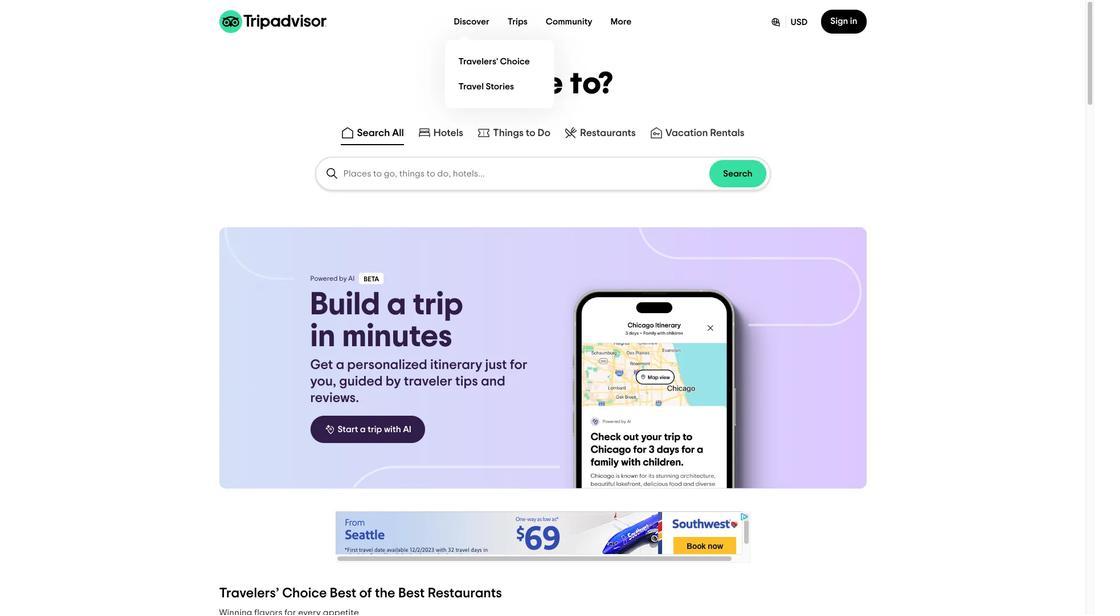 Task type: describe. For each thing, give the bounding box(es) containing it.
trip for minutes
[[413, 289, 463, 321]]

Search search field
[[343, 169, 710, 179]]

powered by ai
[[310, 275, 355, 282]]

with
[[384, 425, 401, 434]]

stories
[[486, 82, 514, 91]]

restaurants button
[[562, 124, 638, 145]]

usd
[[791, 18, 808, 27]]

search for search all
[[357, 128, 390, 138]]

more button
[[602, 10, 641, 33]]

where to?
[[472, 69, 614, 100]]

0 horizontal spatial restaurants
[[428, 587, 502, 601]]

1 best from the left
[[330, 587, 356, 601]]

hotels button
[[415, 124, 466, 145]]

start a trip with ai button
[[310, 416, 425, 443]]

menu containing travelers' choice
[[445, 40, 554, 108]]

sign
[[830, 17, 848, 26]]

community
[[546, 17, 592, 26]]

a for start
[[360, 425, 366, 434]]

do
[[538, 128, 551, 138]]

hotels link
[[418, 126, 463, 140]]

all
[[392, 128, 404, 138]]

rentals
[[710, 128, 745, 138]]

for
[[510, 358, 527, 372]]

minutes
[[342, 321, 452, 353]]

travel stories link
[[454, 74, 545, 99]]

travelers' choice best of the best restaurants
[[219, 587, 502, 601]]

tab list containing search all
[[0, 121, 1086, 148]]

the
[[375, 587, 395, 601]]

things to do
[[493, 128, 551, 138]]

start a trip with ai
[[338, 425, 411, 434]]

trips
[[508, 17, 528, 26]]

search button
[[710, 160, 766, 187]]

travelers' choice
[[458, 57, 530, 66]]

vacation
[[665, 128, 708, 138]]

build a trip in minutes get a personalized itinerary just for you, guided by traveler tips and reviews.
[[310, 289, 527, 405]]

reviews.
[[310, 392, 359, 405]]

search for search
[[723, 169, 753, 178]]

restaurants inside restaurants link
[[580, 128, 636, 138]]

personalized
[[347, 358, 427, 372]]

discover button
[[445, 10, 499, 33]]

trip for ai
[[368, 425, 382, 434]]

of
[[359, 587, 372, 601]]

by inside the build a trip in minutes get a personalized itinerary just for you, guided by traveler tips and reviews.
[[386, 375, 401, 389]]

tips
[[455, 375, 478, 389]]

in inside the build a trip in minutes get a personalized itinerary just for you, guided by traveler tips and reviews.
[[310, 321, 335, 353]]



Task type: locate. For each thing, give the bounding box(es) containing it.
restaurants
[[580, 128, 636, 138], [428, 587, 502, 601]]

1 vertical spatial by
[[386, 375, 401, 389]]

ai left "beta"
[[348, 275, 355, 282]]

travel stories
[[458, 82, 514, 91]]

choice for travelers'
[[500, 57, 530, 66]]

a right build
[[387, 289, 406, 321]]

1 horizontal spatial search
[[723, 169, 753, 178]]

1 horizontal spatial ai
[[403, 425, 411, 434]]

and
[[481, 375, 505, 389]]

traveler
[[404, 375, 452, 389]]

0 vertical spatial choice
[[500, 57, 530, 66]]

2 best from the left
[[398, 587, 425, 601]]

travel
[[458, 82, 484, 91]]

restaurants link
[[564, 126, 636, 140]]

search all
[[357, 128, 404, 138]]

1 vertical spatial in
[[310, 321, 335, 353]]

0 horizontal spatial a
[[336, 358, 344, 372]]

0 vertical spatial ai
[[348, 275, 355, 282]]

0 vertical spatial in
[[850, 17, 857, 26]]

1 vertical spatial trip
[[368, 425, 382, 434]]

beta
[[364, 276, 379, 283]]

1 horizontal spatial choice
[[500, 57, 530, 66]]

0 horizontal spatial in
[[310, 321, 335, 353]]

a
[[387, 289, 406, 321], [336, 358, 344, 372], [360, 425, 366, 434]]

sign in
[[830, 17, 857, 26]]

by down personalized
[[386, 375, 401, 389]]

search inside tab list
[[357, 128, 390, 138]]

search down rentals
[[723, 169, 753, 178]]

best left of
[[330, 587, 356, 601]]

1 horizontal spatial restaurants
[[580, 128, 636, 138]]

community button
[[537, 10, 602, 33]]

a right start
[[360, 425, 366, 434]]

build
[[310, 289, 380, 321]]

choice right travelers'
[[282, 587, 327, 601]]

powered
[[310, 275, 338, 282]]

best right "the"
[[398, 587, 425, 601]]

1 horizontal spatial a
[[360, 425, 366, 434]]

0 horizontal spatial by
[[339, 275, 347, 282]]

in right sign
[[850, 17, 857, 26]]

Search search field
[[316, 158, 770, 190]]

trip
[[413, 289, 463, 321], [368, 425, 382, 434]]

choice for travelers'
[[282, 587, 327, 601]]

1 vertical spatial ai
[[403, 425, 411, 434]]

just
[[485, 358, 507, 372]]

things to do link
[[477, 126, 551, 140]]

ai inside start a trip with ai button
[[403, 425, 411, 434]]

hotels
[[434, 128, 463, 138]]

1 vertical spatial a
[[336, 358, 344, 372]]

menu
[[445, 40, 554, 108]]

in up get
[[310, 321, 335, 353]]

tripadvisor image
[[219, 10, 326, 33]]

0 vertical spatial restaurants
[[580, 128, 636, 138]]

0 vertical spatial by
[[339, 275, 347, 282]]

search inside search field
[[723, 169, 753, 178]]

2 vertical spatial a
[[360, 425, 366, 434]]

ai right the with
[[403, 425, 411, 434]]

travelers'
[[458, 57, 498, 66]]

1 vertical spatial restaurants
[[428, 587, 502, 601]]

tab list
[[0, 121, 1086, 148]]

best
[[330, 587, 356, 601], [398, 587, 425, 601]]

1 horizontal spatial by
[[386, 375, 401, 389]]

a inside start a trip with ai button
[[360, 425, 366, 434]]

by right powered
[[339, 275, 347, 282]]

choice up where
[[500, 57, 530, 66]]

0 horizontal spatial trip
[[368, 425, 382, 434]]

advertisement region
[[335, 512, 750, 563]]

0 vertical spatial search
[[357, 128, 390, 138]]

more
[[611, 17, 632, 26]]

1 horizontal spatial best
[[398, 587, 425, 601]]

things to do button
[[475, 124, 553, 145]]

to
[[526, 128, 536, 138]]

to?
[[570, 69, 614, 100]]

in
[[850, 17, 857, 26], [310, 321, 335, 353]]

you,
[[310, 375, 336, 389]]

vacation rentals button
[[647, 124, 747, 145]]

0 horizontal spatial best
[[330, 587, 356, 601]]

get
[[310, 358, 333, 372]]

trip inside the build a trip in minutes get a personalized itinerary just for you, guided by traveler tips and reviews.
[[413, 289, 463, 321]]

0 horizontal spatial search
[[357, 128, 390, 138]]

0 horizontal spatial choice
[[282, 587, 327, 601]]

things
[[493, 128, 524, 138]]

by
[[339, 275, 347, 282], [386, 375, 401, 389]]

1 horizontal spatial in
[[850, 17, 857, 26]]

1 vertical spatial search
[[723, 169, 753, 178]]

a right get
[[336, 358, 344, 372]]

discover
[[454, 17, 489, 26]]

ai
[[348, 275, 355, 282], [403, 425, 411, 434]]

0 vertical spatial a
[[387, 289, 406, 321]]

vacation rentals link
[[650, 126, 745, 140]]

search
[[357, 128, 390, 138], [723, 169, 753, 178]]

0 vertical spatial trip
[[413, 289, 463, 321]]

search image
[[325, 167, 339, 181]]

1 horizontal spatial trip
[[413, 289, 463, 321]]

start
[[338, 425, 358, 434]]

a for build
[[387, 289, 406, 321]]

where
[[472, 69, 564, 100]]

choice
[[500, 57, 530, 66], [282, 587, 327, 601]]

trip inside button
[[368, 425, 382, 434]]

sign in link
[[821, 10, 867, 34]]

guided
[[339, 375, 383, 389]]

itinerary
[[430, 358, 482, 372]]

usd button
[[761, 10, 817, 34]]

vacation rentals
[[665, 128, 745, 138]]

search left all
[[357, 128, 390, 138]]

trips button
[[499, 10, 537, 33]]

travelers' choice link
[[454, 49, 545, 74]]

2 horizontal spatial a
[[387, 289, 406, 321]]

travelers'
[[219, 587, 279, 601]]

0 horizontal spatial ai
[[348, 275, 355, 282]]

search all button
[[339, 124, 406, 145]]

1 vertical spatial choice
[[282, 587, 327, 601]]



Task type: vqa. For each thing, say whether or not it's contained in the screenshot.
Start a trip with AI button
yes



